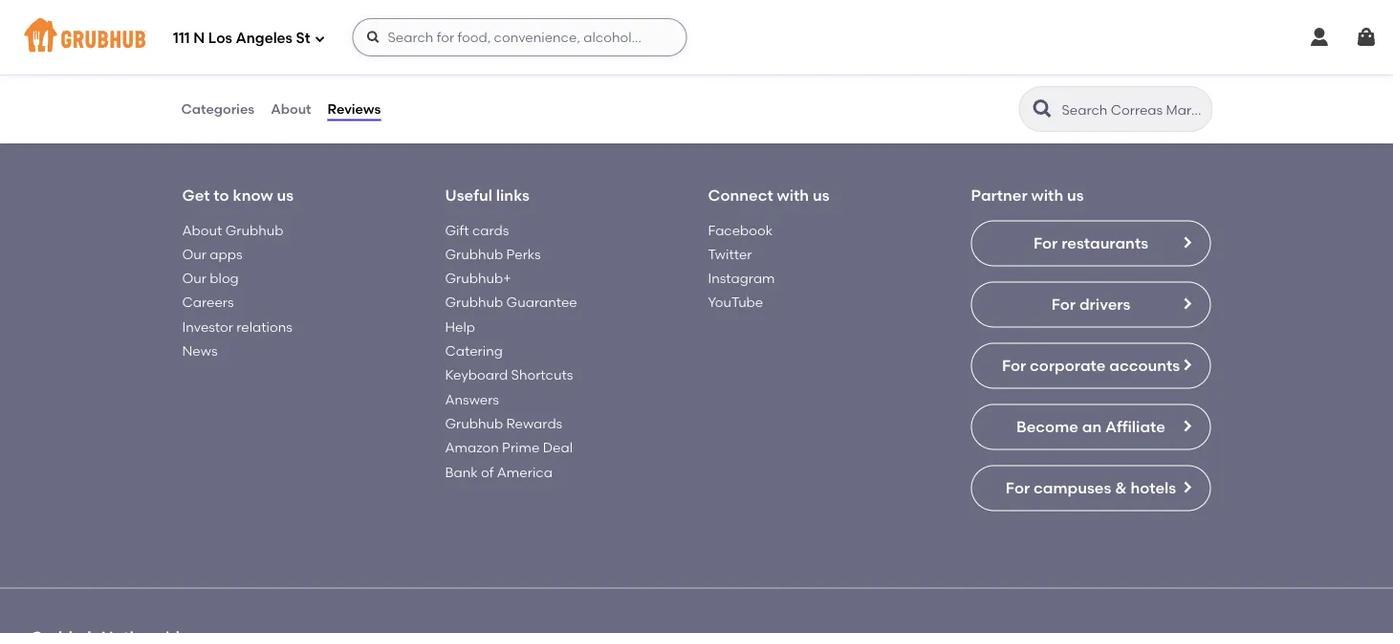 Task type: vqa. For each thing, say whether or not it's contained in the screenshot.
left American
no



Task type: describe. For each thing, give the bounding box(es) containing it.
rewards
[[506, 415, 563, 431]]

cocina
[[732, 55, 779, 72]]

right image for for restaurants
[[1180, 235, 1195, 250]]

affiliate
[[1106, 417, 1166, 436]]

restaurants near me
[[281, 55, 417, 72]]

about grubhub our apps our blog careers investor relations news
[[182, 222, 292, 359]]

about button
[[270, 75, 312, 143]]

reviews button
[[327, 75, 382, 143]]

0 horizontal spatial svg image
[[314, 33, 326, 44]]

facebook twitter instagram youtube
[[708, 222, 775, 311]]

keyboard shortcuts link
[[445, 367, 573, 383]]

restaurants near me link
[[281, 55, 417, 72]]

careers link
[[182, 294, 234, 311]]

svg image
[[1355, 26, 1378, 49]]

our blog link
[[182, 270, 239, 286]]

keyboard
[[445, 367, 508, 383]]

grubhub down grubhub+ 'link'
[[445, 294, 503, 311]]

become an affiliate link
[[971, 404, 1211, 450]]

drivers
[[1080, 295, 1131, 313]]

bank of america link
[[445, 464, 553, 480]]

grubhub down answers
[[445, 415, 503, 431]]

gift
[[445, 222, 469, 238]]

mariscos
[[657, 55, 715, 72]]

us for connect with us
[[813, 186, 830, 204]]

bank
[[445, 464, 478, 480]]

shortcuts
[[511, 367, 573, 383]]

grubhub inside about grubhub our apps our blog careers investor relations news
[[225, 222, 283, 238]]

with for connect
[[777, 186, 809, 204]]

connect
[[708, 186, 773, 204]]

& for campuses
[[1115, 478, 1127, 497]]

for corporate accounts link
[[971, 343, 1211, 389]]

know
[[233, 186, 273, 204]]

for campuses & hotels
[[1006, 478, 1176, 497]]

an
[[1082, 417, 1102, 436]]

los angeles
[[437, 55, 514, 72]]

for drivers
[[1052, 295, 1131, 313]]

news link
[[182, 343, 218, 359]]

news
[[182, 343, 218, 359]]

perks
[[506, 246, 541, 262]]

Search for food, convenience, alcohol... search field
[[352, 18, 687, 56]]

for campuses & hotels link
[[971, 465, 1211, 511]]

facebook
[[708, 222, 773, 238]]

grubhub+
[[445, 270, 511, 286]]

amazon prime deal link
[[445, 439, 573, 456]]

near
[[362, 55, 394, 72]]

corporate
[[1030, 356, 1106, 375]]

answers link
[[445, 391, 499, 407]]

investor
[[182, 318, 233, 335]]

angeles inside main navigation navigation
[[236, 30, 293, 47]]

grubhub guarantee link
[[445, 294, 577, 311]]

america
[[497, 464, 553, 480]]

main navigation navigation
[[0, 0, 1393, 75]]

east la link
[[534, 55, 582, 72]]

answers
[[445, 391, 499, 407]]

east la
[[534, 55, 582, 72]]

la
[[565, 55, 582, 72]]

hotels
[[1131, 478, 1176, 497]]

youtube
[[708, 294, 763, 311]]

careers
[[182, 294, 234, 311]]

restaurants
[[1062, 234, 1149, 252]]

correas
[[602, 55, 654, 72]]

1 vertical spatial los
[[437, 55, 459, 72]]

right image for for campuses & hotels
[[1180, 479, 1195, 495]]

become an affiliate
[[1017, 417, 1166, 436]]

partner with us
[[971, 186, 1084, 204]]

investor relations link
[[182, 318, 292, 335]]

prime
[[502, 439, 540, 456]]

reviews
[[328, 101, 381, 117]]



Task type: locate. For each thing, give the bounding box(es) containing it.
grubhub+ link
[[445, 270, 511, 286]]

2 our from the top
[[182, 270, 207, 286]]

us
[[277, 186, 294, 204], [813, 186, 830, 204], [1067, 186, 1084, 204]]

111
[[173, 30, 190, 47]]

right image inside for corporate accounts link
[[1180, 357, 1195, 372]]

for for for campuses & hotels
[[1006, 478, 1030, 497]]

twitter
[[708, 246, 752, 262]]

Search Correas Mariscos & Cocina  search field
[[1060, 100, 1206, 119]]

los right the me
[[437, 55, 459, 72]]

1 right image from the top
[[1180, 418, 1195, 434]]

& for mariscos
[[718, 55, 728, 72]]

guarantee
[[506, 294, 577, 311]]

0 vertical spatial our
[[182, 246, 207, 262]]

amazon
[[445, 439, 499, 456]]

us up the for restaurants
[[1067, 186, 1084, 204]]

our apps link
[[182, 246, 243, 262]]

111 n los angeles st
[[173, 30, 310, 47]]

0 vertical spatial angeles
[[236, 30, 293, 47]]

east
[[534, 55, 562, 72]]

categories button
[[180, 75, 255, 143]]

&
[[718, 55, 728, 72], [1115, 478, 1127, 497]]

for corporate accounts
[[1002, 356, 1180, 375]]

blog
[[210, 270, 239, 286]]

svg image left svg image at the right top of page
[[1308, 26, 1331, 49]]

grubhub down gift cards link
[[445, 246, 503, 262]]

2 vertical spatial right image
[[1180, 357, 1195, 372]]

1 vertical spatial our
[[182, 270, 207, 286]]

for
[[1034, 234, 1058, 252], [1052, 295, 1076, 313], [1002, 356, 1026, 375], [1006, 478, 1030, 497]]

2 us from the left
[[813, 186, 830, 204]]

los
[[208, 30, 232, 47], [437, 55, 459, 72]]

2 horizontal spatial us
[[1067, 186, 1084, 204]]

right image for become an affiliate
[[1180, 418, 1195, 434]]

right image inside become an affiliate link
[[1180, 418, 1195, 434]]

angeles left st
[[236, 30, 293, 47]]

for drivers link
[[971, 281, 1211, 327]]

with for partner
[[1031, 186, 1064, 204]]

2 right image from the top
[[1180, 296, 1195, 311]]

catering link
[[445, 343, 503, 359]]

instagram
[[708, 270, 775, 286]]

links
[[496, 186, 530, 204]]

1 horizontal spatial us
[[813, 186, 830, 204]]

0 vertical spatial right image
[[1180, 235, 1195, 250]]

for restaurants
[[1034, 234, 1149, 252]]

for for for corporate accounts
[[1002, 356, 1026, 375]]

with
[[777, 186, 809, 204], [1031, 186, 1064, 204]]

twitter link
[[708, 246, 752, 262]]

deal
[[543, 439, 573, 456]]

for for for drivers
[[1052, 295, 1076, 313]]

youtube link
[[708, 294, 763, 311]]

1 vertical spatial &
[[1115, 478, 1127, 497]]

grubhub rewards link
[[445, 415, 563, 431]]

help link
[[445, 318, 475, 335]]

1 vertical spatial right image
[[1180, 296, 1195, 311]]

1 horizontal spatial los
[[437, 55, 459, 72]]

us for partner with us
[[1067, 186, 1084, 204]]

about inside about grubhub our apps our blog careers investor relations news
[[182, 222, 222, 238]]

about
[[271, 101, 311, 117], [182, 222, 222, 238]]

1 vertical spatial about
[[182, 222, 222, 238]]

useful links
[[445, 186, 530, 204]]

useful
[[445, 186, 492, 204]]

right image for for corporate accounts
[[1180, 357, 1195, 372]]

connect with us
[[708, 186, 830, 204]]

grubhub down know
[[225, 222, 283, 238]]

st
[[296, 30, 310, 47]]

1 horizontal spatial with
[[1031, 186, 1064, 204]]

with right partner
[[1031, 186, 1064, 204]]

0 vertical spatial right image
[[1180, 418, 1195, 434]]

for left corporate
[[1002, 356, 1026, 375]]

catering
[[445, 343, 503, 359]]

& left hotels in the bottom right of the page
[[1115, 478, 1127, 497]]

about for about grubhub our apps our blog careers investor relations news
[[182, 222, 222, 238]]

with right connect
[[777, 186, 809, 204]]

0 vertical spatial los
[[208, 30, 232, 47]]

to
[[214, 186, 229, 204]]

0 vertical spatial &
[[718, 55, 728, 72]]

grubhub down 111 n los angeles st on the top left of the page
[[203, 55, 261, 72]]

0 horizontal spatial about
[[182, 222, 222, 238]]

angeles
[[236, 30, 293, 47], [462, 55, 514, 72]]

help
[[445, 318, 475, 335]]

right image inside the for restaurants link
[[1180, 235, 1195, 250]]

2 with from the left
[[1031, 186, 1064, 204]]

right image right affiliate
[[1180, 418, 1195, 434]]

right image right hotels in the bottom right of the page
[[1180, 479, 1195, 495]]

los inside main navigation navigation
[[208, 30, 232, 47]]

1 with from the left
[[777, 186, 809, 204]]

0 vertical spatial about
[[271, 101, 311, 117]]

for left drivers
[[1052, 295, 1076, 313]]

get
[[182, 186, 210, 204]]

apps
[[210, 246, 243, 262]]

2 horizontal spatial svg image
[[1308, 26, 1331, 49]]

accounts
[[1110, 356, 1180, 375]]

right image inside for drivers link
[[1180, 296, 1195, 311]]

n
[[193, 30, 205, 47]]

svg image right st
[[314, 33, 326, 44]]

our up 'our blog' link
[[182, 246, 207, 262]]

angeles left east
[[462, 55, 514, 72]]

become
[[1017, 417, 1079, 436]]

1 vertical spatial angeles
[[462, 55, 514, 72]]

grubhub perks link
[[445, 246, 541, 262]]

3 right image from the top
[[1180, 357, 1195, 372]]

2 right image from the top
[[1180, 479, 1195, 495]]

los right n
[[208, 30, 232, 47]]

about for about
[[271, 101, 311, 117]]

cards
[[472, 222, 509, 238]]

los angeles link
[[437, 55, 514, 72]]

categories
[[181, 101, 255, 117]]

facebook link
[[708, 222, 773, 238]]

1 horizontal spatial &
[[1115, 478, 1127, 497]]

right image inside for campuses & hotels link
[[1180, 479, 1195, 495]]

right image
[[1180, 418, 1195, 434], [1180, 479, 1195, 495]]

0 horizontal spatial &
[[718, 55, 728, 72]]

for for for restaurants
[[1034, 234, 1058, 252]]

1 horizontal spatial about
[[271, 101, 311, 117]]

0 horizontal spatial angeles
[[236, 30, 293, 47]]

1 right image from the top
[[1180, 235, 1195, 250]]

0 horizontal spatial with
[[777, 186, 809, 204]]

1 vertical spatial right image
[[1180, 479, 1195, 495]]

correas mariscos & cocina
[[602, 55, 779, 72]]

gift cards link
[[445, 222, 509, 238]]

restaurants
[[281, 55, 359, 72]]

about up the our apps link
[[182, 222, 222, 238]]

1 us from the left
[[277, 186, 294, 204]]

us right connect
[[813, 186, 830, 204]]

instagram link
[[708, 270, 775, 286]]

relations
[[236, 318, 292, 335]]

svg image
[[1308, 26, 1331, 49], [366, 30, 381, 45], [314, 33, 326, 44]]

1 horizontal spatial angeles
[[462, 55, 514, 72]]

svg image up near
[[366, 30, 381, 45]]

right image for for drivers
[[1180, 296, 1195, 311]]

about down restaurants
[[271, 101, 311, 117]]

right image
[[1180, 235, 1195, 250], [1180, 296, 1195, 311], [1180, 357, 1195, 372]]

campuses
[[1034, 478, 1112, 497]]

of
[[481, 464, 494, 480]]

get to know us
[[182, 186, 294, 204]]

0 horizontal spatial us
[[277, 186, 294, 204]]

3 us from the left
[[1067, 186, 1084, 204]]

our
[[182, 246, 207, 262], [182, 270, 207, 286]]

1 our from the top
[[182, 246, 207, 262]]

for restaurants link
[[971, 220, 1211, 266]]

us right know
[[277, 186, 294, 204]]

about grubhub link
[[182, 222, 283, 238]]

gift cards grubhub perks grubhub+ grubhub guarantee help catering keyboard shortcuts answers grubhub rewards amazon prime deal bank of america
[[445, 222, 577, 480]]

partner
[[971, 186, 1028, 204]]

for left campuses on the bottom
[[1006, 478, 1030, 497]]

0 horizontal spatial los
[[208, 30, 232, 47]]

me
[[398, 55, 417, 72]]

our up careers link
[[182, 270, 207, 286]]

& left cocina
[[718, 55, 728, 72]]

about inside button
[[271, 101, 311, 117]]

grubhub
[[203, 55, 261, 72], [225, 222, 283, 238], [445, 246, 503, 262], [445, 294, 503, 311], [445, 415, 503, 431]]

search icon image
[[1031, 98, 1054, 120]]

1 horizontal spatial svg image
[[366, 30, 381, 45]]

for down partner with us
[[1034, 234, 1058, 252]]



